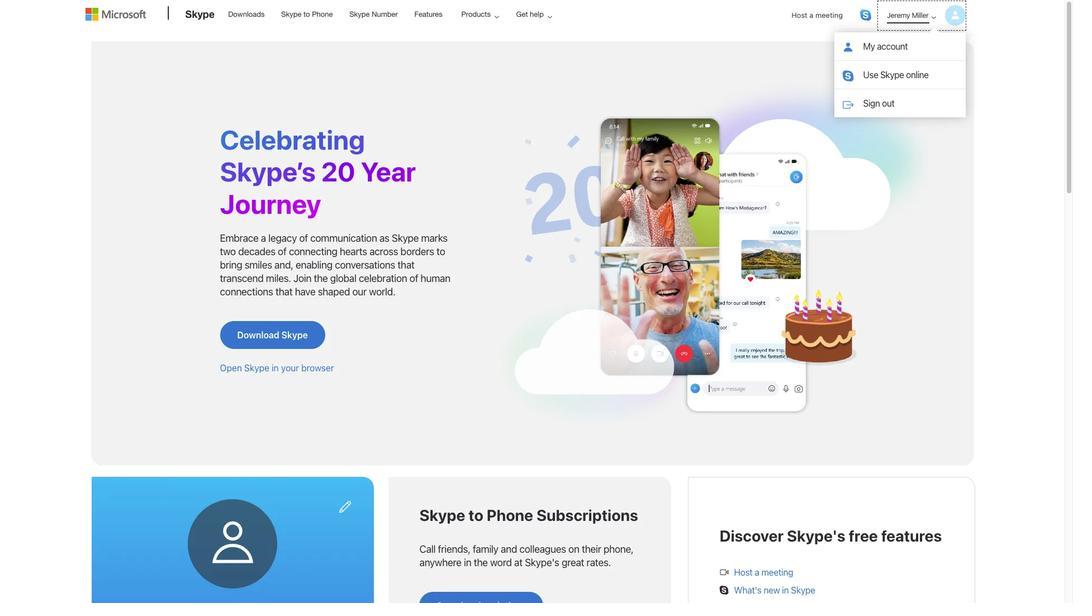 Task type: describe. For each thing, give the bounding box(es) containing it.
rates.
[[587, 557, 611, 569]]

and,
[[274, 259, 293, 271]]

microsoft image
[[85, 8, 146, 21]]

skype right open
[[244, 363, 269, 373]]

smiles
[[245, 259, 272, 271]]

two
[[220, 246, 236, 258]]

1 vertical spatial of
[[278, 246, 287, 258]]

0 vertical spatial host a meeting link
[[783, 1, 852, 30]]

skype's inside region
[[787, 527, 846, 546]]

browser
[[301, 363, 334, 373]]

downloads
[[228, 10, 265, 18]]

host inside discover skype's free features region
[[734, 568, 753, 578]]

sign out link
[[834, 89, 966, 117]]

use skype online link
[[834, 61, 966, 89]]

communication
[[310, 232, 377, 244]]

get help button
[[507, 1, 561, 28]]

 
[[207, 501, 352, 570]]

sign
[[863, 98, 880, 108]]

colleagues
[[520, 544, 566, 556]]

meeting inside discover skype's free features region
[[762, 568, 793, 578]]

a inside region
[[755, 568, 760, 578]]

a for host
[[810, 11, 814, 20]]

use skype online
[[863, 70, 929, 80]]

the inside embrace a legacy of communication as skype marks two decades of connecting hearts across borders to bring smiles and, enabling conversations that transcend miles. join the global celebration of human connections that have shaped our world.
[[314, 273, 328, 284]]

what's new in skype link
[[734, 586, 815, 596]]

join
[[294, 273, 312, 284]]

menu bar containing my account
[[85, 1, 980, 117]]

a for embrace
[[261, 232, 266, 244]]

their
[[582, 544, 601, 556]]

connecting
[[289, 246, 338, 258]]

skype left downloads link on the left top of page
[[185, 8, 215, 20]]

products
[[461, 10, 491, 18]]

user image
[[843, 42, 854, 53]]

0 horizontal spatial in
[[272, 363, 279, 373]]

out
[[882, 98, 895, 108]]

shaped
[[318, 286, 350, 298]]

what's
[[734, 586, 762, 596]]

downloads link
[[223, 1, 270, 27]]

download
[[237, 330, 279, 340]]

my account link
[[834, 32, 966, 60]]

skype number link
[[344, 1, 403, 27]]

in inside call friends, family and colleagues on their phone, anywhere in the word at skype's great rates.
[[464, 557, 472, 569]]

phone,
[[604, 544, 634, 556]]

download skype
[[237, 330, 308, 340]]

use
[[863, 70, 879, 80]]

free
[[849, 527, 878, 546]]

phone for skype to phone subscriptions
[[487, 507, 533, 525]]

to for skype to phone
[[304, 10, 310, 18]]

in inside discover skype's free features region
[[782, 586, 789, 596]]

bring
[[220, 259, 242, 271]]

to inside embrace a legacy of communication as skype marks two decades of connecting hearts across borders to bring smiles and, enabling conversations that transcend miles. join the global celebration of human connections that have shaped our world.
[[437, 246, 445, 258]]


[[207, 519, 259, 570]]

marks
[[421, 232, 448, 244]]

miller
[[912, 11, 929, 20]]

decades
[[238, 246, 275, 258]]

sign out
[[863, 98, 895, 108]]

account
[[877, 41, 908, 51]]

my account
[[863, 41, 908, 51]]

across
[[370, 246, 398, 258]]

discover skype's free features region
[[711, 500, 953, 604]]

journey
[[220, 188, 321, 220]]

features
[[882, 527, 942, 546]]

new
[[764, 586, 780, 596]]

 what's new in skype
[[720, 586, 815, 596]]

conversations
[[335, 259, 395, 271]]

skype link
[[180, 1, 220, 31]]

features link
[[410, 1, 448, 27]]

skype to phone link
[[276, 1, 338, 27]]

0 vertical spatial of
[[299, 232, 308, 244]]

at
[[514, 557, 523, 569]]

get
[[516, 10, 528, 18]]

word
[[490, 557, 512, 569]]

arrow down image
[[927, 11, 941, 24]]

call
[[420, 544, 436, 556]]

as
[[380, 232, 389, 244]]


[[720, 569, 729, 578]]

 link
[[333, 495, 358, 520]]

skype to phone subscriptions
[[420, 507, 638, 525]]

menu containing my account
[[834, 32, 966, 117]]

host a meeting
[[792, 11, 843, 20]]

hearts
[[340, 246, 367, 258]]

 link
[[860, 10, 872, 21]]


[[720, 587, 729, 596]]

download skype link
[[220, 321, 325, 349]]

call friends, family and colleagues on their phone, anywhere in the word at skype's great rates.
[[420, 544, 634, 569]]

our
[[352, 286, 367, 298]]



Task type: vqa. For each thing, say whether or not it's contained in the screenshot.
bottom Host a meeting link
yes



Task type: locate. For each thing, give the bounding box(es) containing it.
skype's left free
[[787, 527, 846, 546]]

miles.
[[266, 273, 291, 284]]

products button
[[452, 1, 508, 28]]

1 vertical spatial skype's
[[525, 557, 559, 569]]

connections
[[220, 286, 273, 298]]

the
[[314, 273, 328, 284], [474, 557, 488, 569]]

transcend
[[220, 273, 264, 284]]

online
[[906, 70, 929, 80]]

celebrating
[[220, 124, 365, 155]]

skype's
[[220, 156, 316, 188]]

0 vertical spatial to
[[304, 10, 310, 18]]

1 horizontal spatial that
[[398, 259, 415, 271]]

of left human
[[410, 273, 418, 284]]

skype right "downloads"
[[281, 10, 302, 18]]

1 horizontal spatial skype's
[[787, 527, 846, 546]]

 host a meeting
[[720, 568, 793, 578]]

embrace
[[220, 232, 259, 244]]

skype up your
[[282, 330, 308, 340]]

0 vertical spatial phone
[[312, 10, 333, 18]]

the down family
[[474, 557, 488, 569]]


[[339, 501, 352, 514]]

1 vertical spatial in
[[464, 557, 472, 569]]

features
[[415, 10, 443, 18]]

0 vertical spatial a
[[810, 11, 814, 20]]

a up what's
[[755, 568, 760, 578]]

0 vertical spatial skype's
[[787, 527, 846, 546]]

a
[[810, 11, 814, 20], [261, 232, 266, 244], [755, 568, 760, 578]]

0 horizontal spatial the
[[314, 273, 328, 284]]

embrace a legacy of communication as skype marks two decades of connecting hearts across borders to bring smiles and, enabling conversations that transcend miles. join the global celebration of human connections that have shaped our world.
[[220, 232, 451, 298]]

a up decades
[[261, 232, 266, 244]]

of up connecting
[[299, 232, 308, 244]]

that
[[398, 259, 415, 271], [276, 286, 293, 298]]

1 vertical spatial meeting
[[762, 568, 793, 578]]

1 horizontal spatial phone
[[487, 507, 533, 525]]

skype image
[[843, 70, 854, 82]]

skype's inside call friends, family and colleagues on their phone, anywhere in the word at skype's great rates.
[[525, 557, 559, 569]]

enabling
[[296, 259, 333, 271]]

0 horizontal spatial of
[[278, 246, 287, 258]]

discover
[[720, 527, 784, 546]]

0 horizontal spatial meeting
[[762, 568, 793, 578]]

celebrating skype's 20 year journey
[[220, 124, 416, 220]]

your
[[281, 363, 299, 373]]

celebration
[[359, 273, 407, 284]]

to for skype to phone subscriptions
[[469, 507, 484, 525]]

0 horizontal spatial host
[[734, 568, 753, 578]]

jeremy miller
[[887, 11, 929, 20]]

world.
[[369, 286, 396, 298]]

1 vertical spatial that
[[276, 286, 293, 298]]

jeremy
[[887, 11, 910, 20]]

skype's down colleagues
[[525, 557, 559, 569]]

jeremy miller link
[[878, 1, 966, 30]]

0 vertical spatial the
[[314, 273, 328, 284]]

1 vertical spatial phone
[[487, 507, 533, 525]]

skype up 'borders'
[[392, 232, 419, 244]]

have
[[295, 286, 316, 298]]

skype right use at right
[[881, 70, 904, 80]]

0 horizontal spatial to
[[304, 10, 310, 18]]

2 horizontal spatial a
[[810, 11, 814, 20]]

0 horizontal spatial phone
[[312, 10, 333, 18]]

legacy
[[268, 232, 297, 244]]

2 horizontal spatial of
[[410, 273, 418, 284]]

1 vertical spatial host a meeting link
[[734, 568, 793, 578]]

that down 'borders'
[[398, 259, 415, 271]]

friends,
[[438, 544, 471, 556]]

to
[[304, 10, 310, 18], [437, 246, 445, 258], [469, 507, 484, 525]]

2 vertical spatial a
[[755, 568, 760, 578]]

open skype in your browser link
[[220, 363, 334, 373]]

in down friends,
[[464, 557, 472, 569]]

that down miles.
[[276, 286, 293, 298]]

discover skype's free features
[[720, 527, 942, 546]]

skype left number
[[350, 10, 370, 18]]

1 horizontal spatial in
[[464, 557, 472, 569]]

and
[[501, 544, 517, 556]]

a inside embrace a legacy of communication as skype marks two decades of connecting hearts across borders to bring smiles and, enabling conversations that transcend miles. join the global celebration of human connections that have shaped our world.
[[261, 232, 266, 244]]

meeting
[[816, 11, 843, 20], [762, 568, 793, 578]]

family
[[473, 544, 499, 556]]

human
[[421, 273, 451, 284]]

skype to phone
[[281, 10, 333, 18]]

signout image
[[843, 99, 854, 110]]

in left your
[[272, 363, 279, 373]]

a inside 'menu bar'
[[810, 11, 814, 20]]

host
[[792, 11, 808, 20], [734, 568, 753, 578]]

of down legacy
[[278, 246, 287, 258]]

menu
[[834, 32, 966, 117]]

phone
[[312, 10, 333, 18], [487, 507, 533, 525]]

in right new
[[782, 586, 789, 596]]

1 vertical spatial a
[[261, 232, 266, 244]]

0 horizontal spatial that
[[276, 286, 293, 298]]

a left  link
[[810, 11, 814, 20]]

skype inside embrace a legacy of communication as skype marks two decades of connecting hearts across borders to bring smiles and, enabling conversations that transcend miles. join the global celebration of human connections that have shaped our world.
[[392, 232, 419, 244]]

2 vertical spatial to
[[469, 507, 484, 525]]

skype inside region
[[791, 586, 815, 596]]

2 horizontal spatial to
[[469, 507, 484, 525]]

great
[[562, 557, 584, 569]]

get help
[[516, 10, 544, 18]]

0 vertical spatial meeting
[[816, 11, 843, 20]]

2 vertical spatial in
[[782, 586, 789, 596]]

1 horizontal spatial the
[[474, 557, 488, 569]]

1 horizontal spatial of
[[299, 232, 308, 244]]

phone for skype to phone
[[312, 10, 333, 18]]

my
[[863, 41, 875, 51]]

skype up friends,
[[420, 507, 465, 525]]

skype right new
[[791, 586, 815, 596]]

phone left skype number
[[312, 10, 333, 18]]

in
[[272, 363, 279, 373], [464, 557, 472, 569], [782, 586, 789, 596]]

host a meeting link inside discover skype's free features region
[[734, 568, 793, 578]]

menu bar
[[85, 1, 980, 117]]

0 horizontal spatial a
[[261, 232, 266, 244]]

0 vertical spatial that
[[398, 259, 415, 271]]

borders
[[401, 246, 434, 258]]

1 horizontal spatial a
[[755, 568, 760, 578]]

2 vertical spatial of
[[410, 273, 418, 284]]

1 horizontal spatial host
[[792, 11, 808, 20]]

subscriptions
[[537, 507, 638, 525]]

skype
[[185, 8, 215, 20], [281, 10, 302, 18], [350, 10, 370, 18], [881, 70, 904, 80], [392, 232, 419, 244], [282, 330, 308, 340], [244, 363, 269, 373], [420, 507, 465, 525], [791, 586, 815, 596]]

skype inside menu
[[881, 70, 904, 80]]

2 horizontal spatial in
[[782, 586, 789, 596]]

meeting left  link
[[816, 11, 843, 20]]

1 vertical spatial to
[[437, 246, 445, 258]]

0 horizontal spatial skype's
[[525, 557, 559, 569]]

the inside call friends, family and colleagues on their phone, anywhere in the word at skype's great rates.
[[474, 557, 488, 569]]

host a meeting link up  what's new in skype at the right bottom of the page
[[734, 568, 793, 578]]

year
[[361, 156, 416, 188]]

open
[[220, 363, 242, 373]]

number
[[372, 10, 398, 18]]

1 vertical spatial host
[[734, 568, 753, 578]]

phone inside skype to phone link
[[312, 10, 333, 18]]

1 vertical spatial the
[[474, 557, 488, 569]]

anywhere
[[420, 557, 462, 569]]

skype number
[[350, 10, 398, 18]]

0 vertical spatial in
[[272, 363, 279, 373]]

open skype in your browser
[[220, 363, 334, 373]]

on
[[569, 544, 580, 556]]

20
[[321, 156, 355, 188]]

help
[[530, 10, 544, 18]]

the down the enabling
[[314, 273, 328, 284]]

1 horizontal spatial meeting
[[816, 11, 843, 20]]

0 vertical spatial host
[[792, 11, 808, 20]]

great video calling with skype image
[[488, 75, 941, 432]]

meeting up what's new in skype link
[[762, 568, 793, 578]]

host a meeting link up user image
[[783, 1, 852, 30]]

global
[[330, 273, 357, 284]]

avatar image
[[945, 5, 966, 26]]

1 horizontal spatial to
[[437, 246, 445, 258]]

phone up and
[[487, 507, 533, 525]]



